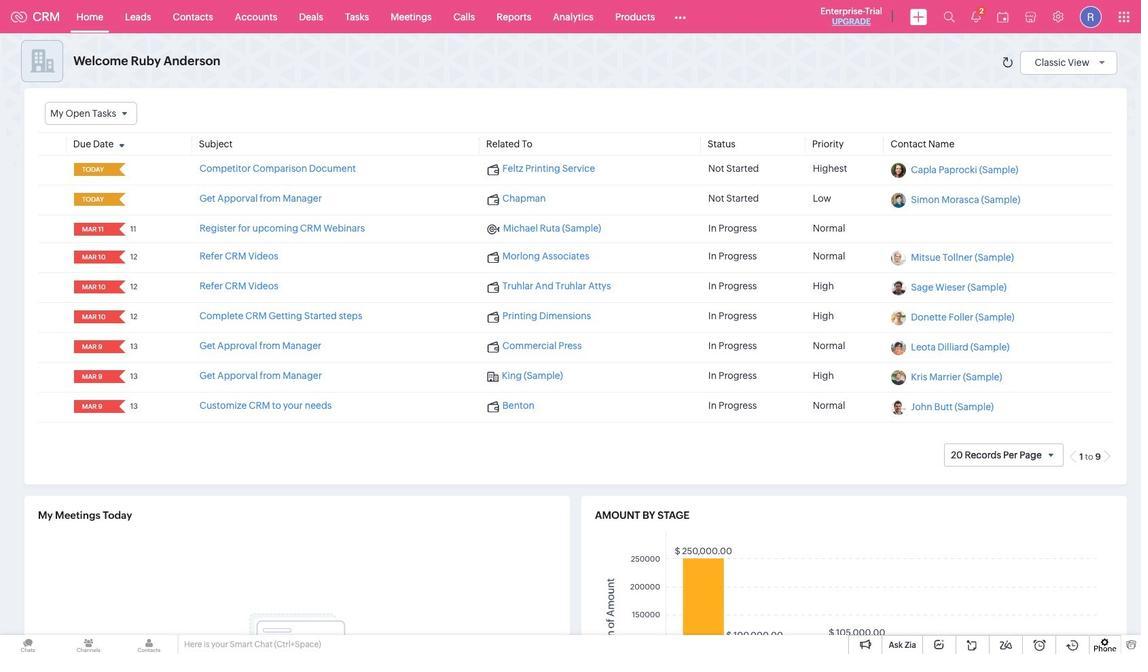 Task type: vqa. For each thing, say whether or not it's contained in the screenshot.
Leads
no



Task type: locate. For each thing, give the bounding box(es) containing it.
logo image
[[11, 11, 27, 22]]

None field
[[45, 102, 137, 125], [78, 163, 110, 176], [78, 193, 110, 206], [78, 223, 110, 236], [78, 251, 110, 264], [78, 281, 110, 294], [78, 311, 110, 323], [78, 340, 110, 353], [78, 370, 110, 383], [78, 400, 110, 413], [45, 102, 137, 125], [78, 163, 110, 176], [78, 193, 110, 206], [78, 223, 110, 236], [78, 251, 110, 264], [78, 281, 110, 294], [78, 311, 110, 323], [78, 340, 110, 353], [78, 370, 110, 383], [78, 400, 110, 413]]

profile element
[[1072, 0, 1110, 33]]

create menu element
[[902, 0, 935, 33]]

profile image
[[1080, 6, 1102, 28]]

contacts image
[[121, 635, 177, 654]]

Other Modules field
[[666, 6, 695, 28]]

chats image
[[0, 635, 56, 654]]

search image
[[944, 11, 955, 22]]



Task type: describe. For each thing, give the bounding box(es) containing it.
create menu image
[[910, 8, 927, 25]]

signals element
[[963, 0, 989, 33]]

calendar image
[[997, 11, 1009, 22]]

late by  days image
[[113, 195, 130, 203]]

late by  days image
[[113, 165, 130, 173]]

channels image
[[61, 635, 116, 654]]

search element
[[935, 0, 963, 33]]



